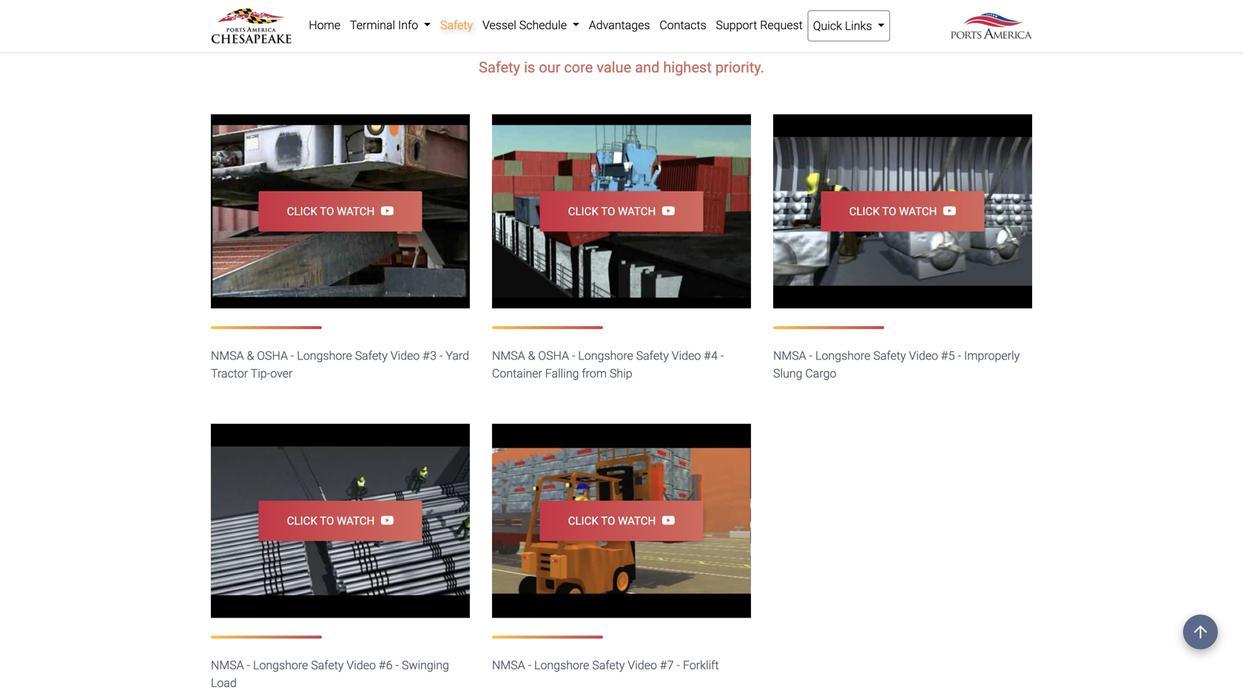 Task type: locate. For each thing, give the bounding box(es) containing it.
yard
[[446, 349, 469, 363]]

longshore inside nmsa - longshore safety video #6 - swinging load
[[253, 659, 308, 673]]

youtube image for swinging
[[375, 515, 394, 527]]

video left #4
[[672, 349, 701, 363]]

nmsa inside nmsa - longshore safety video #5 - improperly slung cargo
[[773, 349, 807, 363]]

video image
[[211, 114, 470, 309], [492, 114, 751, 309], [773, 114, 1033, 309], [211, 424, 470, 619], [492, 424, 751, 619]]

vessel
[[483, 18, 517, 32]]

safety left #4
[[636, 349, 669, 363]]

safety left #3
[[355, 349, 388, 363]]

youtube image
[[937, 205, 957, 217]]

contacts
[[660, 18, 707, 32]]

video left #7
[[628, 659, 657, 673]]

video left #6 on the bottom
[[347, 659, 376, 673]]

#7
[[660, 659, 674, 673]]

ship
[[610, 367, 633, 381]]

click to watch
[[287, 205, 375, 218], [568, 205, 656, 218], [850, 205, 937, 218], [287, 515, 375, 528], [568, 515, 656, 528]]

container
[[492, 367, 542, 381]]

to for yard
[[320, 205, 334, 218]]

announcement
[[456, 22, 615, 50]]

2 osha from the left
[[538, 349, 569, 363]]

safety left #6 on the bottom
[[311, 659, 344, 673]]

tractor
[[211, 367, 248, 381]]

safety link
[[436, 10, 478, 40]]

announcement for safety alerts
[[456, 22, 787, 50]]

-
[[291, 349, 294, 363], [440, 349, 443, 363], [572, 349, 576, 363], [721, 349, 724, 363], [809, 349, 813, 363], [958, 349, 962, 363], [247, 659, 250, 673], [396, 659, 399, 673], [528, 659, 532, 673], [677, 659, 680, 673]]

links
[[845, 19, 872, 33]]

nmsa for nmsa - longshore safety video #7 - forklift
[[492, 659, 525, 673]]

click to watch link
[[259, 191, 422, 232], [540, 191, 704, 232], [821, 191, 985, 232], [259, 501, 422, 542], [540, 501, 704, 542]]

& inside nmsa & osha - longshore safety video #4 - container falling from ship
[[528, 349, 535, 363]]

& up 'container'
[[528, 349, 535, 363]]

click to watch link for container
[[540, 191, 704, 232]]

terminal
[[350, 18, 395, 32]]

safety inside nmsa - longshore safety video #6 - swinging load
[[311, 659, 344, 673]]

video left #3
[[391, 349, 420, 363]]

&
[[247, 349, 254, 363], [528, 349, 535, 363]]

& inside nmsa & osha - longshore safety video #3 - yard tractor tip-over
[[247, 349, 254, 363]]

1 horizontal spatial osha
[[538, 349, 569, 363]]

watch
[[337, 205, 375, 218], [618, 205, 656, 218], [899, 205, 937, 218], [337, 515, 375, 528], [618, 515, 656, 528]]

safety
[[440, 18, 473, 32], [655, 22, 721, 50], [479, 59, 520, 76], [355, 349, 388, 363], [636, 349, 669, 363], [874, 349, 906, 363], [311, 659, 344, 673], [592, 659, 625, 673]]

to for cargo
[[883, 205, 897, 218]]

video left the "#5"
[[909, 349, 939, 363]]

0 horizontal spatial &
[[247, 349, 254, 363]]

advantages
[[589, 18, 650, 32]]

longshore inside nmsa - longshore safety video #5 - improperly slung cargo
[[816, 349, 871, 363]]

video inside nmsa - longshore safety video #5 - improperly slung cargo
[[909, 349, 939, 363]]

#3
[[423, 349, 437, 363]]

safety left is
[[479, 59, 520, 76]]

safety inside nmsa & osha - longshore safety video #3 - yard tractor tip-over
[[355, 349, 388, 363]]

nmsa inside nmsa - longshore safety video #6 - swinging load
[[211, 659, 244, 673]]

longshore for nmsa - longshore safety video #7 - forklift
[[534, 659, 590, 673]]

safety left the "#5"
[[874, 349, 906, 363]]

click
[[287, 205, 317, 218], [568, 205, 599, 218], [850, 205, 880, 218], [287, 515, 317, 528], [568, 515, 599, 528]]

alerts
[[727, 22, 787, 50]]

nmsa for nmsa & osha - longshore safety video #4 - container falling from ship
[[492, 349, 525, 363]]

support request link
[[711, 10, 808, 40]]

from
[[582, 367, 607, 381]]

osha inside nmsa & osha - longshore safety video #3 - yard tractor tip-over
[[257, 349, 288, 363]]

youtube image
[[375, 205, 394, 217], [656, 205, 675, 217], [375, 515, 394, 527], [656, 515, 675, 527]]

2 & from the left
[[528, 349, 535, 363]]

nmsa inside nmsa & osha - longshore safety video #4 - container falling from ship
[[492, 349, 525, 363]]

osha up falling
[[538, 349, 569, 363]]

load
[[211, 677, 237, 691]]

is
[[524, 59, 535, 76]]

to
[[320, 205, 334, 218], [601, 205, 615, 218], [883, 205, 897, 218], [320, 515, 334, 528], [601, 515, 615, 528]]

longshore inside nmsa & osha - longshore safety video #3 - yard tractor tip-over
[[297, 349, 352, 363]]

nmsa
[[211, 349, 244, 363], [492, 349, 525, 363], [773, 349, 807, 363], [211, 659, 244, 673], [492, 659, 525, 673]]

0 horizontal spatial osha
[[257, 349, 288, 363]]

quick links
[[813, 19, 875, 33]]

cargo
[[806, 367, 837, 381]]

falling
[[545, 367, 579, 381]]

& up tip-
[[247, 349, 254, 363]]

video for nmsa - longshore safety video #5 - improperly slung cargo
[[909, 349, 939, 363]]

video inside nmsa & osha - longshore safety video #4 - container falling from ship
[[672, 349, 701, 363]]

video
[[391, 349, 420, 363], [672, 349, 701, 363], [909, 349, 939, 363], [347, 659, 376, 673], [628, 659, 657, 673]]

nmsa inside nmsa & osha - longshore safety video #3 - yard tractor tip-over
[[211, 349, 244, 363]]

1 osha from the left
[[257, 349, 288, 363]]

support
[[716, 18, 757, 32]]

osha up over at the bottom
[[257, 349, 288, 363]]

1 & from the left
[[247, 349, 254, 363]]

#4
[[704, 349, 718, 363]]

nmsa - longshore safety video #6 - swinging load
[[211, 659, 449, 691]]

1 horizontal spatial &
[[528, 349, 535, 363]]

video for nmsa - longshore safety video #6 - swinging load
[[347, 659, 376, 673]]

osha
[[257, 349, 288, 363], [538, 349, 569, 363]]

safety left #7
[[592, 659, 625, 673]]

video inside nmsa - longshore safety video #6 - swinging load
[[347, 659, 376, 673]]

longshore
[[297, 349, 352, 363], [578, 349, 633, 363], [816, 349, 871, 363], [253, 659, 308, 673], [534, 659, 590, 673]]

osha for falling
[[538, 349, 569, 363]]

vessel schedule link
[[478, 10, 584, 40]]

osha inside nmsa & osha - longshore safety video #4 - container falling from ship
[[538, 349, 569, 363]]



Task type: vqa. For each thing, say whether or not it's contained in the screenshot.
the rightmost Please
no



Task type: describe. For each thing, give the bounding box(es) containing it.
forklift
[[683, 659, 719, 673]]

nmsa - longshore safety video #7 - forklift
[[492, 659, 719, 673]]

go to top image
[[1184, 615, 1218, 650]]

click to watch for cargo
[[850, 205, 937, 218]]

info
[[398, 18, 418, 32]]

home
[[309, 18, 341, 32]]

quick links link
[[808, 10, 890, 41]]

our
[[539, 59, 561, 76]]

watch for yard
[[337, 205, 375, 218]]

vessel schedule
[[483, 18, 570, 32]]

click to watch for yard
[[287, 205, 375, 218]]

slung
[[773, 367, 803, 381]]

video image for yard
[[211, 114, 470, 309]]

#5
[[941, 349, 955, 363]]

video image for container
[[492, 114, 751, 309]]

video for nmsa - longshore safety video #7 - forklift
[[628, 659, 657, 673]]

advantages link
[[584, 10, 655, 40]]

request
[[760, 18, 803, 32]]

home link
[[304, 10, 345, 40]]

terminal info link
[[345, 10, 436, 40]]

youtube image for forklift
[[656, 515, 675, 527]]

nmsa for nmsa & osha - longshore safety video #3 - yard tractor tip-over
[[211, 349, 244, 363]]

schedule
[[519, 18, 567, 32]]

nmsa for nmsa - longshore safety video #6 - swinging load
[[211, 659, 244, 673]]

watch for container
[[618, 205, 656, 218]]

nmsa - longshore safety video #5 - improperly slung cargo
[[773, 349, 1020, 381]]

longshore for nmsa - longshore safety video #6 - swinging load
[[253, 659, 308, 673]]

#6
[[379, 659, 393, 673]]

click to watch link for cargo
[[821, 191, 985, 232]]

click for container
[[568, 205, 599, 218]]

osha for tractor
[[257, 349, 288, 363]]

tip-
[[251, 367, 270, 381]]

value
[[597, 59, 632, 76]]

highest
[[663, 59, 712, 76]]

safety is our core value and highest priority.
[[479, 59, 765, 76]]

improperly
[[964, 349, 1020, 363]]

priority.
[[716, 59, 765, 76]]

youtube image for #4
[[656, 205, 675, 217]]

contacts link
[[655, 10, 711, 40]]

safety up highest
[[655, 22, 721, 50]]

video image for cargo
[[773, 114, 1033, 309]]

for
[[621, 22, 650, 50]]

nmsa for nmsa - longshore safety video #5 - improperly slung cargo
[[773, 349, 807, 363]]

terminal info
[[350, 18, 421, 32]]

safety inside nmsa - longshore safety video #5 - improperly slung cargo
[[874, 349, 906, 363]]

swinging
[[402, 659, 449, 673]]

& for falling
[[528, 349, 535, 363]]

click for cargo
[[850, 205, 880, 218]]

over
[[270, 367, 293, 381]]

click to watch for container
[[568, 205, 656, 218]]

safety left vessel
[[440, 18, 473, 32]]

longshore inside nmsa & osha - longshore safety video #4 - container falling from ship
[[578, 349, 633, 363]]

core
[[564, 59, 593, 76]]

longshore for nmsa - longshore safety video #5 - improperly slung cargo
[[816, 349, 871, 363]]

quick
[[813, 19, 842, 33]]

youtube image for #3
[[375, 205, 394, 217]]

safety inside nmsa & osha - longshore safety video #4 - container falling from ship
[[636, 349, 669, 363]]

& for tractor
[[247, 349, 254, 363]]

video inside nmsa & osha - longshore safety video #3 - yard tractor tip-over
[[391, 349, 420, 363]]

watch for cargo
[[899, 205, 937, 218]]

click for yard
[[287, 205, 317, 218]]

nmsa & osha - longshore safety video #4 - container falling from ship
[[492, 349, 724, 381]]

to for container
[[601, 205, 615, 218]]

and
[[635, 59, 660, 76]]

support request
[[716, 18, 803, 32]]

click to watch link for yard
[[259, 191, 422, 232]]

nmsa & osha - longshore safety video #3 - yard tractor tip-over
[[211, 349, 469, 381]]



